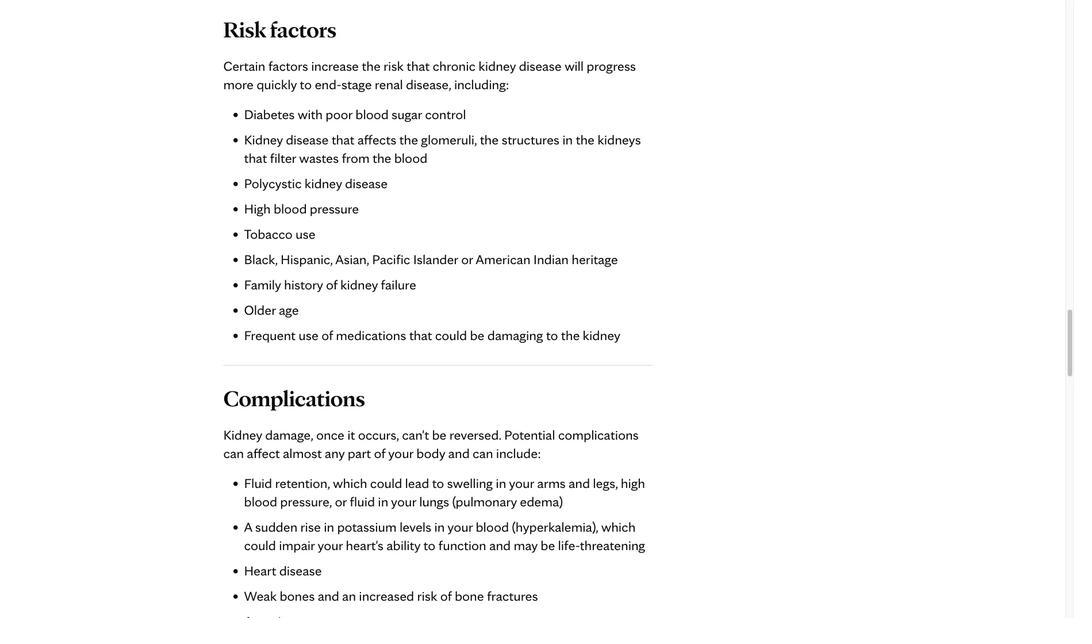 Task type: vqa. For each thing, say whether or not it's contained in the screenshot.
function
yes



Task type: locate. For each thing, give the bounding box(es) containing it.
your down rise
[[318, 537, 343, 554]]

be inside kidney damage, once it occurs, can't be reversed. potential complications can affect almost any part of your body and can include:
[[432, 427, 447, 443]]

blood inside a sudden rise in potassium levels in your blood (hyperkalemia), which could impair your heart's ability to function and may be life-threatening
[[476, 519, 509, 535]]

history
[[284, 276, 323, 293]]

0 vertical spatial risk
[[384, 58, 404, 74]]

use down age
[[299, 327, 319, 344]]

can down reversed.
[[473, 445, 494, 462]]

1 vertical spatial factors
[[269, 58, 308, 74]]

indian
[[534, 251, 569, 268]]

and left legs,
[[569, 475, 590, 492]]

which up fluid
[[333, 475, 368, 492]]

0 horizontal spatial risk
[[384, 58, 404, 74]]

of left medications on the left bottom of page
[[322, 327, 333, 344]]

2 horizontal spatial could
[[435, 327, 467, 344]]

family
[[244, 276, 281, 293]]

0 horizontal spatial or
[[335, 493, 347, 510]]

fractures
[[487, 588, 538, 604]]

of left bone
[[441, 588, 452, 604]]

2 vertical spatial could
[[244, 537, 276, 554]]

0 horizontal spatial which
[[333, 475, 368, 492]]

or right the islander
[[462, 251, 473, 268]]

kidney up affect
[[224, 427, 262, 443]]

and down reversed.
[[449, 445, 470, 462]]

kidney down the diabetes
[[244, 131, 283, 148]]

the up stage on the top left of the page
[[362, 58, 381, 74]]

factors
[[270, 15, 337, 43], [269, 58, 308, 74]]

which
[[333, 475, 368, 492], [602, 519, 636, 535]]

the down affects
[[373, 150, 392, 166]]

damage,
[[265, 427, 313, 443]]

which up threatening
[[602, 519, 636, 535]]

including:
[[455, 76, 510, 93]]

disease inside certain factors increase the risk that chronic kidney disease will progress more quickly to end-stage renal disease, including:
[[519, 58, 562, 74]]

use for frequent
[[299, 327, 319, 344]]

include:
[[497, 445, 541, 462]]

certain
[[224, 58, 266, 74]]

the
[[362, 58, 381, 74], [400, 131, 418, 148], [480, 131, 499, 148], [576, 131, 595, 148], [373, 150, 392, 166], [562, 327, 580, 344]]

pacific
[[372, 251, 411, 268]]

damaging
[[488, 327, 544, 344]]

be inside a sudden rise in potassium levels in your blood (hyperkalemia), which could impair your heart's ability to function and may be life-threatening
[[541, 537, 556, 554]]

or
[[462, 251, 473, 268], [335, 493, 347, 510]]

0 vertical spatial which
[[333, 475, 368, 492]]

of down the occurs,
[[374, 445, 386, 462]]

or inside the "fluid retention, which could lead to swelling in your arms and legs, high blood pressure, or fluid in your lungs (pulmonary edema)"
[[335, 493, 347, 510]]

to left end-
[[300, 76, 312, 93]]

sudden
[[255, 519, 298, 535]]

your up "function" on the bottom of page
[[448, 519, 473, 535]]

blood
[[356, 106, 389, 123], [395, 150, 428, 166], [274, 200, 307, 217], [244, 493, 277, 510], [476, 519, 509, 535]]

could inside a sudden rise in potassium levels in your blood (hyperkalemia), which could impair your heart's ability to function and may be life-threatening
[[244, 537, 276, 554]]

0 vertical spatial use
[[296, 226, 316, 242]]

1 vertical spatial use
[[299, 327, 319, 344]]

certain factors increase the risk that chronic kidney disease will progress more quickly to end-stage renal disease, including:
[[224, 58, 637, 93]]

factors up increase at left
[[270, 15, 337, 43]]

sugar
[[392, 106, 422, 123]]

may
[[514, 537, 538, 554]]

and inside a sudden rise in potassium levels in your blood (hyperkalemia), which could impair your heart's ability to function and may be life-threatening
[[490, 537, 511, 554]]

occurs,
[[358, 427, 399, 443]]

in
[[563, 131, 573, 148], [496, 475, 507, 492], [378, 493, 389, 510], [324, 519, 334, 535], [435, 519, 445, 535]]

which inside a sudden rise in potassium levels in your blood (hyperkalemia), which could impair your heart's ability to function and may be life-threatening
[[602, 519, 636, 535]]

a sudden rise in potassium levels in your blood (hyperkalemia), which could impair your heart's ability to function and may be life-threatening
[[244, 519, 646, 554]]

high
[[244, 200, 271, 217]]

your down the can't
[[389, 445, 414, 462]]

blood inside the "fluid retention, which could lead to swelling in your arms and legs, high blood pressure, or fluid in your lungs (pulmonary edema)"
[[244, 493, 277, 510]]

and left "may"
[[490, 537, 511, 554]]

fluid
[[244, 475, 272, 492]]

increased
[[359, 588, 414, 604]]

it
[[348, 427, 355, 443]]

and inside kidney damage, once it occurs, can't be reversed. potential complications can affect almost any part of your body and can include:
[[449, 445, 470, 462]]

risk factors
[[224, 15, 337, 43]]

legs,
[[593, 475, 618, 492]]

2 horizontal spatial be
[[541, 537, 556, 554]]

be down '(hyperkalemia),'
[[541, 537, 556, 554]]

be for reversed.
[[432, 427, 447, 443]]

in right structures
[[563, 131, 573, 148]]

which inside the "fluid retention, which could lead to swelling in your arms and legs, high blood pressure, or fluid in your lungs (pulmonary edema)"
[[333, 475, 368, 492]]

disease left will on the right of page
[[519, 58, 562, 74]]

disease down from
[[345, 175, 388, 192]]

pressure
[[310, 200, 359, 217]]

disease
[[519, 58, 562, 74], [286, 131, 329, 148], [345, 175, 388, 192], [279, 562, 322, 579]]

(hyperkalemia),
[[512, 519, 599, 535]]

from
[[342, 150, 370, 166]]

could inside the "fluid retention, which could lead to swelling in your arms and legs, high blood pressure, or fluid in your lungs (pulmonary edema)"
[[371, 475, 402, 492]]

heart disease
[[244, 562, 322, 579]]

and
[[449, 445, 470, 462], [569, 475, 590, 492], [490, 537, 511, 554], [318, 588, 339, 604]]

kidney
[[244, 131, 283, 148], [224, 427, 262, 443]]

1 vertical spatial could
[[371, 475, 402, 492]]

factors inside certain factors increase the risk that chronic kidney disease will progress more quickly to end-stage renal disease, including:
[[269, 58, 308, 74]]

to inside certain factors increase the risk that chronic kidney disease will progress more quickly to end-stage renal disease, including:
[[300, 76, 312, 93]]

disease up wastes at top
[[286, 131, 329, 148]]

1 vertical spatial be
[[432, 427, 447, 443]]

0 horizontal spatial could
[[244, 537, 276, 554]]

glomeruli,
[[421, 131, 477, 148]]

tobacco use
[[244, 226, 316, 242]]

1 vertical spatial which
[[602, 519, 636, 535]]

0 vertical spatial factors
[[270, 15, 337, 43]]

1 horizontal spatial which
[[602, 519, 636, 535]]

potential
[[505, 427, 556, 443]]

once
[[316, 427, 345, 443]]

to inside the "fluid retention, which could lead to swelling in your arms and legs, high blood pressure, or fluid in your lungs (pulmonary edema)"
[[432, 475, 444, 492]]

disease inside kidney disease that affects the glomeruli, the structures in the kidneys that filter wastes from the blood
[[286, 131, 329, 148]]

0 vertical spatial or
[[462, 251, 473, 268]]

1 vertical spatial or
[[335, 493, 347, 510]]

bones
[[280, 588, 315, 604]]

in right fluid
[[378, 493, 389, 510]]

factors up quickly
[[269, 58, 308, 74]]

kidney inside kidney damage, once it occurs, can't be reversed. potential complications can affect almost any part of your body and can include:
[[224, 427, 262, 443]]

blood inside kidney disease that affects the glomeruli, the structures in the kidneys that filter wastes from the blood
[[395, 150, 428, 166]]

fluid retention, which could lead to swelling in your arms and legs, high blood pressure, or fluid in your lungs (pulmonary edema)
[[244, 475, 646, 510]]

polycystic
[[244, 175, 302, 192]]

potassium
[[337, 519, 397, 535]]

heart's
[[346, 537, 384, 554]]

blood up affects
[[356, 106, 389, 123]]

blood down affects
[[395, 150, 428, 166]]

in right the levels
[[435, 519, 445, 535]]

almost
[[283, 445, 322, 462]]

0 horizontal spatial can
[[224, 445, 244, 462]]

1 horizontal spatial could
[[371, 475, 402, 492]]

with
[[298, 106, 323, 123]]

to up lungs
[[432, 475, 444, 492]]

1 horizontal spatial can
[[473, 445, 494, 462]]

2 vertical spatial be
[[541, 537, 556, 554]]

0 horizontal spatial be
[[432, 427, 447, 443]]

be left damaging
[[470, 327, 485, 344]]

kidney
[[479, 58, 516, 74], [305, 175, 342, 192], [341, 276, 378, 293], [583, 327, 621, 344]]

blood down fluid
[[244, 493, 277, 510]]

that
[[407, 58, 430, 74], [332, 131, 355, 148], [244, 150, 267, 166], [410, 327, 432, 344]]

hispanic,
[[281, 251, 333, 268]]

risk right increased on the bottom left of page
[[418, 588, 438, 604]]

your
[[389, 445, 414, 462], [509, 475, 535, 492], [391, 493, 417, 510], [448, 519, 473, 535], [318, 537, 343, 554]]

0 vertical spatial be
[[470, 327, 485, 344]]

(pulmonary
[[453, 493, 517, 510]]

could
[[435, 327, 467, 344], [371, 475, 402, 492], [244, 537, 276, 554]]

be for damaging
[[470, 327, 485, 344]]

1 vertical spatial risk
[[418, 588, 438, 604]]

can
[[224, 445, 244, 462], [473, 445, 494, 462]]

can left affect
[[224, 445, 244, 462]]

factors for certain
[[269, 58, 308, 74]]

kidney damage, once it occurs, can't be reversed. potential complications can affect almost any part of your body and can include:
[[224, 427, 639, 462]]

of right history
[[326, 276, 338, 293]]

to down the levels
[[424, 537, 436, 554]]

tobacco
[[244, 226, 293, 242]]

risk
[[384, 58, 404, 74], [418, 588, 438, 604]]

blood down (pulmonary
[[476, 519, 509, 535]]

weak
[[244, 588, 277, 604]]

risk up renal
[[384, 58, 404, 74]]

that left "filter"
[[244, 150, 267, 166]]

kidneys
[[598, 131, 642, 148]]

0 vertical spatial kidney
[[244, 131, 283, 148]]

fluid
[[350, 493, 375, 510]]

or left fluid
[[335, 493, 347, 510]]

kidney inside kidney disease that affects the glomeruli, the structures in the kidneys that filter wastes from the blood
[[244, 131, 283, 148]]

retention,
[[275, 475, 330, 492]]

levels
[[400, 519, 432, 535]]

arms
[[538, 475, 566, 492]]

your up the edema) on the bottom
[[509, 475, 535, 492]]

1 horizontal spatial be
[[470, 327, 485, 344]]

risk inside certain factors increase the risk that chronic kidney disease will progress more quickly to end-stage renal disease, including:
[[384, 58, 404, 74]]

be up body
[[432, 427, 447, 443]]

that up disease,
[[407, 58, 430, 74]]

1 vertical spatial kidney
[[224, 427, 262, 443]]

lead
[[405, 475, 429, 492]]

of
[[326, 276, 338, 293], [322, 327, 333, 344], [374, 445, 386, 462], [441, 588, 452, 604]]

use up hispanic,
[[296, 226, 316, 242]]



Task type: describe. For each thing, give the bounding box(es) containing it.
lungs
[[420, 493, 450, 510]]

renal
[[375, 76, 403, 93]]

more
[[224, 76, 254, 93]]

american
[[476, 251, 531, 268]]

older age
[[244, 302, 299, 318]]

stage
[[342, 76, 372, 93]]

high blood pressure
[[244, 200, 359, 217]]

the right damaging
[[562, 327, 580, 344]]

that up from
[[332, 131, 355, 148]]

disease,
[[406, 76, 452, 93]]

any
[[325, 445, 345, 462]]

a
[[244, 519, 252, 535]]

1 horizontal spatial risk
[[418, 588, 438, 604]]

increase
[[311, 58, 359, 74]]

that inside certain factors increase the risk that chronic kidney disease will progress more quickly to end-stage renal disease, including:
[[407, 58, 430, 74]]

kidney for that
[[244, 131, 283, 148]]

the down sugar
[[400, 131, 418, 148]]

weak bones and an increased risk of bone fractures
[[244, 588, 538, 604]]

the right glomeruli,
[[480, 131, 499, 148]]

that right medications on the left bottom of page
[[410, 327, 432, 344]]

disease up bones
[[279, 562, 322, 579]]

asian,
[[336, 251, 369, 268]]

the inside certain factors increase the risk that chronic kidney disease will progress more quickly to end-stage renal disease, including:
[[362, 58, 381, 74]]

wastes
[[299, 150, 339, 166]]

blood up tobacco use
[[274, 200, 307, 217]]

diabetes
[[244, 106, 295, 123]]

quickly
[[257, 76, 297, 93]]

control
[[425, 106, 466, 123]]

in up (pulmonary
[[496, 475, 507, 492]]

1 can from the left
[[224, 445, 244, 462]]

body
[[417, 445, 446, 462]]

and inside the "fluid retention, which could lead to swelling in your arms and legs, high blood pressure, or fluid in your lungs (pulmonary edema)"
[[569, 475, 590, 492]]

chronic
[[433, 58, 476, 74]]

medications
[[336, 327, 407, 344]]

in right rise
[[324, 519, 334, 535]]

to right damaging
[[547, 327, 559, 344]]

affects
[[358, 131, 397, 148]]

failure
[[381, 276, 417, 293]]

ability
[[387, 537, 421, 554]]

impair
[[279, 537, 315, 554]]

your inside kidney damage, once it occurs, can't be reversed. potential complications can affect almost any part of your body and can include:
[[389, 445, 414, 462]]

family history of kidney failure
[[244, 276, 417, 293]]

1 horizontal spatial or
[[462, 251, 473, 268]]

affect
[[247, 445, 280, 462]]

0 vertical spatial could
[[435, 327, 467, 344]]

diabetes with poor blood sugar control
[[244, 106, 466, 123]]

can't
[[402, 427, 429, 443]]

structures
[[502, 131, 560, 148]]

older
[[244, 302, 276, 318]]

kidney disease that affects the glomeruli, the structures in the kidneys that filter wastes from the blood
[[244, 131, 642, 166]]

and left 'an'
[[318, 588, 339, 604]]

risk
[[224, 15, 266, 43]]

heritage
[[572, 251, 618, 268]]

threatening
[[580, 537, 646, 554]]

edema)
[[520, 493, 563, 510]]

age
[[279, 302, 299, 318]]

black, hispanic, asian, pacific islander or american indian heritage
[[244, 251, 618, 268]]

2 can from the left
[[473, 445, 494, 462]]

complications
[[559, 427, 639, 443]]

complications
[[224, 384, 365, 412]]

factors for risk
[[270, 15, 337, 43]]

black,
[[244, 251, 278, 268]]

function
[[439, 537, 487, 554]]

your down lead
[[391, 493, 417, 510]]

heart
[[244, 562, 276, 579]]

bone
[[455, 588, 484, 604]]

end-
[[315, 76, 342, 93]]

islander
[[414, 251, 459, 268]]

part
[[348, 445, 371, 462]]

frequent
[[244, 327, 296, 344]]

rise
[[301, 519, 321, 535]]

use for tobacco
[[296, 226, 316, 242]]

kidney inside certain factors increase the risk that chronic kidney disease will progress more quickly to end-stage renal disease, including:
[[479, 58, 516, 74]]

frequent use of medications that could be damaging to the kidney
[[244, 327, 621, 344]]

swelling
[[447, 475, 493, 492]]

high
[[621, 475, 646, 492]]

reversed.
[[450, 427, 502, 443]]

filter
[[270, 150, 296, 166]]

the left kidneys
[[576, 131, 595, 148]]

to inside a sudden rise in potassium levels in your blood (hyperkalemia), which could impair your heart's ability to function and may be life-threatening
[[424, 537, 436, 554]]

will
[[565, 58, 584, 74]]

kidney for affect
[[224, 427, 262, 443]]

polycystic kidney disease
[[244, 175, 388, 192]]

of inside kidney damage, once it occurs, can't be reversed. potential complications can affect almost any part of your body and can include:
[[374, 445, 386, 462]]

in inside kidney disease that affects the glomeruli, the structures in the kidneys that filter wastes from the blood
[[563, 131, 573, 148]]



